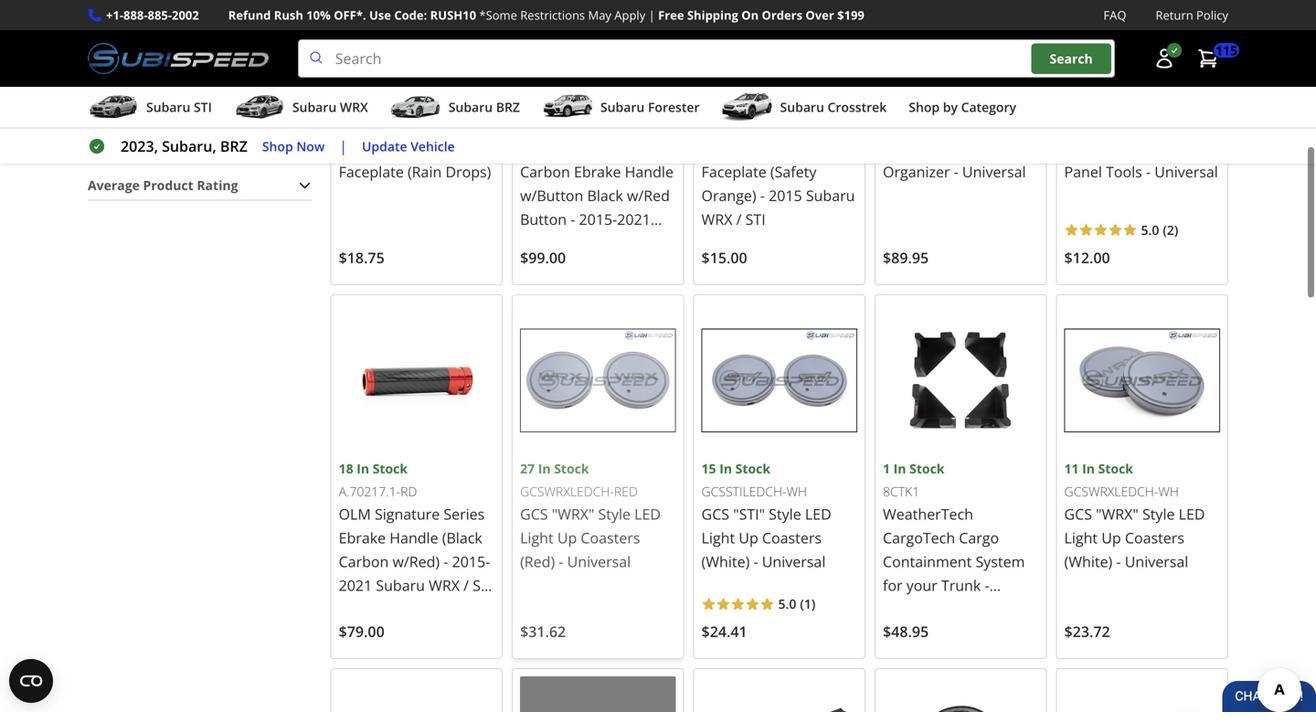 Task type: describe. For each thing, give the bounding box(es) containing it.
in for gcs "wrx" style led light up coasters (red) - universal
[[538, 460, 551, 477]]

(safety
[[771, 162, 817, 181]]

wrx inside dropdown button
[[340, 98, 368, 116]]

9
[[339, 94, 346, 111]]

a subaru crosstrek thumbnail image image
[[722, 93, 773, 121]]

cobb accessport v3 faceplate (rain drops) image
[[339, 0, 495, 92]]

2002
[[172, 7, 199, 23]]

1 vertical spatial brz
[[220, 136, 248, 156]]

32
[[520, 94, 535, 111]]

faceplate for (rain
[[339, 162, 404, 181]]

organizer
[[883, 162, 950, 181]]

ap3- for cobb accessport v3 faceplate (rain drops)
[[339, 117, 365, 134]]

stock for cobb accessport v3 faceplate (safety orange) - 2015 subaru wrx / sti
[[736, 94, 771, 111]]

) for gcs interior trim panel tools - universal
[[1175, 221, 1179, 238]]

ap3- for cobb accessport v3 faceplate (safety orange) - 2015 subaru wrx / sti
[[702, 117, 728, 134]]

$18.75
[[339, 248, 385, 267]]

gcs "sti" style led light up coasters (blue) - universal image
[[520, 677, 676, 712]]

stock for weathertech cargotech cargo containment system for your trunk - universal
[[910, 460, 945, 477]]

style for gcs "sti" style led light up coasters (white) - universal
[[769, 504, 801, 524]]

"wrx" for (white)
[[1096, 504, 1139, 524]]

your
[[907, 575, 938, 595]]

style for gcs "wrx" style led light up coasters (white) - universal
[[1143, 504, 1175, 524]]

cobb for cobb accessport v3 faceplate (safety orange) - 2015 subaru wrx / sti
[[702, 138, 741, 158]]

trunk inside 1 in stock 8ctk1 weathertech cargotech cargo containment system for your trunk - universal
[[941, 575, 981, 595]]

( for $24.41
[[800, 595, 804, 612]]

return policy link
[[1156, 5, 1229, 25]]

27 in stock gcswrxledch-red gcs "wrx" style led light up coasters (red) - universal
[[520, 460, 661, 571]]

27
[[520, 460, 535, 477]]

- inside '6 in stock soa567t100 subaru trunk cargo organizer - universal'
[[954, 162, 959, 181]]

led for gcs "wrx" style led light up coasters (white) - universal
[[1179, 504, 1205, 524]]

shop now link
[[262, 136, 325, 157]]

subaru wrx
[[292, 98, 368, 116]]

gcswrxledch- for gcs "wrx" style led light up coasters (white) - universal
[[1065, 483, 1159, 500]]

update vehicle button
[[362, 136, 455, 157]]

crosstrek
[[828, 98, 887, 116]]

subaru for subaru forester
[[601, 98, 645, 116]]

wrx inside 16 in stock ap3-safety-orange cobb accessport v3 faceplate (safety orange) - 2015 subaru wrx / sti
[[702, 209, 733, 229]]

ft86-
[[576, 117, 608, 134]]

category
[[961, 98, 1017, 116]]

policy
[[1197, 7, 1229, 23]]

use
[[369, 7, 391, 23]]

gcs-int-tool gcs interior trim panel tools - universal
[[1065, 117, 1218, 181]]

- inside the 15 in stock gcsstiledch-wh gcs "sti" style led light up coasters (white) - universal
[[754, 552, 758, 571]]

gcs carbon fiber steering wheel overlay - 2013-2024 subaru brz image
[[883, 677, 1039, 712]]

gcs for gcs "wrx" style led light up coasters (red) - universal
[[520, 504, 548, 524]]

red
[[614, 483, 638, 500]]

light for gcs "sti" style led light up coasters (white) - universal
[[702, 528, 735, 548]]

$12.00
[[1065, 248, 1110, 267]]

universal inside 11 in stock gcswrxledch-wh gcs "wrx" style led light up coasters (white) - universal
[[1125, 552, 1189, 571]]

shop for shop now
[[262, 137, 293, 155]]

a subaru brz thumbnail image image
[[390, 93, 441, 121]]

apply
[[615, 7, 646, 23]]

off*.
[[334, 7, 366, 23]]

$99.00
[[520, 248, 566, 267]]

drops
[[410, 117, 451, 134]]

15 in stock gcsstiledch-wh gcs "sti" style led light up coasters (white) - universal
[[702, 460, 832, 571]]

return
[[1156, 7, 1194, 23]]

wh for "wrx"
[[1159, 483, 1179, 500]]

rush
[[274, 7, 303, 23]]

11 in stock gcswrxledch-wh gcs "wrx" style led light up coasters (white) - universal
[[1065, 460, 1205, 571]]

orders
[[762, 7, 803, 23]]

search button
[[1032, 43, 1111, 74]]

subaru sti
[[146, 98, 212, 116]]

soa567t100
[[883, 117, 958, 134]]

- inside 11 in stock gcswrxledch-wh gcs "wrx" style led light up coasters (white) - universal
[[1117, 552, 1121, 571]]

in inside 32 in stock hbkwbr-ft86-v2-cf-bksb
[[538, 94, 551, 111]]

subaru for subaru sti
[[146, 98, 190, 116]]

+1-888-885-2002 link
[[106, 5, 199, 25]]

open widget image
[[9, 659, 53, 703]]

containment
[[883, 552, 972, 571]]

rca to speaker wire quick connectors (for hk equipped vehicles) - universal image
[[1065, 677, 1220, 712]]

6 in stock soa567t100 subaru trunk cargo organizer - universal
[[883, 94, 1026, 181]]

subaru forester
[[601, 98, 700, 116]]

universal inside "27 in stock gcswrxledch-red gcs "wrx" style led light up coasters (red) - universal"
[[567, 552, 631, 571]]

subaru inside 16 in stock ap3-safety-orange cobb accessport v3 faceplate (safety orange) - 2015 subaru wrx / sti
[[806, 186, 855, 205]]

- inside "27 in stock gcswrxledch-red gcs "wrx" style led light up coasters (red) - universal"
[[559, 552, 564, 571]]

subaru brz button
[[390, 91, 520, 127]]

update vehicle
[[362, 137, 455, 155]]

5.0 ( 2 )
[[1141, 221, 1179, 238]]

now
[[296, 137, 325, 155]]

orange)
[[702, 186, 757, 205]]

shop for shop by category
[[909, 98, 940, 116]]

gcs-
[[1065, 117, 1093, 134]]

tool
[[1116, 117, 1149, 134]]

$89.95
[[883, 248, 929, 267]]

(white) for gcs "wrx" style led light up coasters (white) - universal
[[1065, 552, 1113, 571]]

in for cobb accessport v3 faceplate (rain drops)
[[349, 94, 362, 111]]

safety-
[[728, 117, 774, 134]]

style for gcs "wrx" style led light up coasters (red) - universal
[[598, 504, 631, 524]]

( for $12.00
[[1163, 221, 1167, 238]]

return policy
[[1156, 7, 1229, 23]]

+1-888-885-2002
[[106, 7, 199, 23]]

"wrx" for (red)
[[552, 504, 595, 524]]

search
[[1050, 50, 1093, 67]]

system
[[976, 552, 1025, 571]]

universal inside 1 in stock 8ctk1 weathertech cargotech cargo containment system for your trunk - universal
[[883, 599, 947, 619]]

stock for gcs "sti" style led light up coasters (white) - universal
[[736, 460, 771, 477]]

for
[[883, 575, 903, 595]]

9 in stock ap3-water-drops cobb accessport v3 faceplate (rain drops)
[[339, 94, 491, 181]]

2023, subaru, brz
[[121, 136, 248, 156]]

orange
[[774, 117, 825, 134]]

stock for cobb accessport v3 faceplate (rain drops)
[[365, 94, 400, 111]]

+1-
[[106, 7, 123, 23]]

$15.00
[[702, 248, 747, 267]]

bksb
[[645, 117, 676, 134]]

vehicle
[[411, 137, 455, 155]]

up for gcs "wrx" style led light up coasters (red) - universal
[[557, 528, 577, 548]]

shop by category button
[[909, 91, 1017, 127]]

0 horizontal spatial |
[[339, 136, 347, 156]]

forester
[[648, 98, 700, 116]]

wh for "sti"
[[787, 483, 807, 500]]

universal inside the 15 in stock gcsstiledch-wh gcs "sti" style led light up coasters (white) - universal
[[762, 552, 826, 571]]

weathertech
[[883, 504, 974, 524]]

stock for gcs "wrx" style led light up coasters (white) - universal
[[1098, 460, 1134, 477]]

5.0 for $12.00
[[1141, 221, 1159, 238]]

(white) for gcs "sti" style led light up coasters (white) - universal
[[702, 552, 750, 571]]

coasters for gcs "wrx" style led light up coasters (white) - universal
[[1125, 528, 1185, 548]]

subaru crosstrek button
[[722, 91, 887, 127]]

refund
[[228, 7, 271, 23]]

stock for gcs "wrx" style led light up coasters (red) - universal
[[554, 460, 589, 477]]

button image
[[1154, 48, 1176, 70]]

cobb for cobb accessport v3 faceplate (rain drops)
[[339, 138, 378, 158]]

2
[[1167, 221, 1175, 238]]

gcs for gcs "wrx" style led light up coasters (white) - universal
[[1065, 504, 1092, 524]]

(red)
[[520, 552, 555, 571]]

gcs "sti" style led light up coasters (white) - universal image
[[702, 303, 857, 458]]

average product rating
[[88, 177, 238, 194]]



Task type: locate. For each thing, give the bounding box(es) containing it.
$199
[[837, 7, 865, 23]]

in right 32
[[538, 94, 551, 111]]

gcs "wrx" style led light up coasters (white) - universal image
[[1065, 303, 1220, 458]]

coasters inside the 15 in stock gcsstiledch-wh gcs "sti" style led light up coasters (white) - universal
[[762, 528, 822, 548]]

1 vertical spatial trunk
[[941, 575, 981, 595]]

1
[[883, 460, 890, 477], [804, 595, 812, 612]]

over
[[806, 7, 834, 23]]

in right 9
[[349, 94, 362, 111]]

0 horizontal spatial light
[[520, 528, 554, 548]]

up inside 11 in stock gcswrxledch-wh gcs "wrx" style led light up coasters (white) - universal
[[1102, 528, 1121, 548]]

1 horizontal spatial sti
[[746, 209, 766, 229]]

- inside 1 in stock 8ctk1 weathertech cargotech cargo containment system for your trunk - universal
[[985, 575, 990, 595]]

0 horizontal spatial shop
[[262, 137, 293, 155]]

0 horizontal spatial wh
[[787, 483, 807, 500]]

888-
[[123, 7, 148, 23]]

stock up water-
[[365, 94, 400, 111]]

coasters inside "27 in stock gcswrxledch-red gcs "wrx" style led light up coasters (red) - universal"
[[581, 528, 640, 548]]

coasters inside 11 in stock gcswrxledch-wh gcs "wrx" style led light up coasters (white) - universal
[[1125, 528, 1185, 548]]

in inside "27 in stock gcswrxledch-red gcs "wrx" style led light up coasters (red) - universal"
[[538, 460, 551, 477]]

gcs down the gcs-
[[1065, 138, 1092, 158]]

faceplate down "update" on the top of page
[[339, 162, 404, 181]]

universal inside '6 in stock soa567t100 subaru trunk cargo organizer - universal'
[[963, 162, 1026, 181]]

gcs inside gcs-int-tool gcs interior trim panel tools - universal
[[1065, 138, 1092, 158]]

5.0 left 2
[[1141, 221, 1159, 238]]

search input field
[[298, 39, 1115, 78]]

1 horizontal spatial led
[[805, 504, 832, 524]]

wh
[[787, 483, 807, 500], [1159, 483, 1179, 500]]

stock inside 1 in stock 8ctk1 weathertech cargotech cargo containment system for your trunk - universal
[[910, 460, 945, 477]]

- inside gcs-int-tool gcs interior trim panel tools - universal
[[1146, 162, 1151, 181]]

subaru wrx button
[[234, 91, 368, 127]]

in inside 18 in stock a.70217.1-rd
[[357, 460, 369, 477]]

gcs down 11
[[1065, 504, 1092, 524]]

code:
[[394, 7, 427, 23]]

1 horizontal spatial |
[[649, 7, 655, 23]]

stock inside 16 in stock ap3-safety-orange cobb accessport v3 faceplate (safety orange) - 2015 subaru wrx / sti
[[736, 94, 771, 111]]

gcs
[[1065, 138, 1092, 158], [702, 504, 730, 524], [520, 504, 548, 524], [1065, 504, 1092, 524]]

16
[[702, 94, 716, 111]]

in up 8ctk1
[[894, 460, 906, 477]]

0 vertical spatial brz
[[496, 98, 520, 116]]

1 horizontal spatial wrx
[[702, 209, 733, 229]]

subaru up organizer
[[883, 138, 932, 158]]

universal inside gcs-int-tool gcs interior trim panel tools - universal
[[1155, 162, 1218, 181]]

0 horizontal spatial gcswrxledch-
[[520, 483, 614, 500]]

0 vertical spatial 5.0
[[1141, 221, 1159, 238]]

subaru up v2-
[[601, 98, 645, 116]]

v2-
[[608, 117, 627, 134]]

"wrx" inside "27 in stock gcswrxledch-red gcs "wrx" style led light up coasters (red) - universal"
[[552, 504, 595, 524]]

subaru for subaru wrx
[[292, 98, 337, 116]]

cobb accessport v3 faceplate (safety orange) - 2015 subaru wrx / sti image
[[702, 0, 857, 92]]

may
[[588, 7, 611, 23]]

| left free
[[649, 7, 655, 23]]

- inside 16 in stock ap3-safety-orange cobb accessport v3 faceplate (safety orange) - 2015 subaru wrx / sti
[[760, 186, 765, 205]]

stock inside 11 in stock gcswrxledch-wh gcs "wrx" style led light up coasters (white) - universal
[[1098, 460, 1134, 477]]

1 vertical spatial wrx
[[702, 209, 733, 229]]

0 horizontal spatial coasters
[[581, 528, 640, 548]]

a subaru sti thumbnail image image
[[88, 93, 139, 121]]

2 style from the left
[[598, 504, 631, 524]]

ap3- down 16
[[702, 117, 728, 134]]

1 vertical spatial 5.0
[[778, 595, 797, 612]]

gcswrxledch- down 27
[[520, 483, 614, 500]]

1 horizontal spatial (
[[1163, 221, 1167, 238]]

gcswrxledch- inside "27 in stock gcswrxledch-red gcs "wrx" style led light up coasters (red) - universal"
[[520, 483, 614, 500]]

in inside '6 in stock soa567t100 subaru trunk cargo organizer - universal'
[[894, 94, 906, 111]]

subaru crosstrek
[[780, 98, 887, 116]]

average product rating button
[[88, 172, 312, 200]]

accessport inside "9 in stock ap3-water-drops cobb accessport v3 faceplate (rain drops)"
[[382, 138, 456, 158]]

subaru down the (safety
[[806, 186, 855, 205]]

1 gcswrxledch- from the left
[[520, 483, 614, 500]]

1 faceplate from the left
[[339, 162, 404, 181]]

led inside 11 in stock gcswrxledch-wh gcs "wrx" style led light up coasters (white) - universal
[[1179, 504, 1205, 524]]

in right 6
[[894, 94, 906, 111]]

subaru brz
[[449, 98, 520, 116]]

up for gcs "sti" style led light up coasters (white) - universal
[[739, 528, 759, 548]]

cargo inside '6 in stock soa567t100 subaru trunk cargo organizer - universal'
[[979, 138, 1019, 158]]

/
[[736, 209, 742, 229]]

0 vertical spatial cargo
[[979, 138, 1019, 158]]

18
[[339, 460, 353, 477]]

in inside 1 in stock 8ctk1 weathertech cargotech cargo containment system for your trunk - universal
[[894, 460, 906, 477]]

2 horizontal spatial coasters
[[1125, 528, 1185, 548]]

stock inside "27 in stock gcswrxledch-red gcs "wrx" style led light up coasters (red) - universal"
[[554, 460, 589, 477]]

shop
[[909, 98, 940, 116], [262, 137, 293, 155]]

3 light from the left
[[1065, 528, 1098, 548]]

2 accessport from the left
[[745, 138, 819, 158]]

5.0 down the 15 in stock gcsstiledch-wh gcs "sti" style led light up coasters (white) - universal
[[778, 595, 797, 612]]

by
[[943, 98, 958, 116]]

ap3- inside 16 in stock ap3-safety-orange cobb accessport v3 faceplate (safety orange) - 2015 subaru wrx / sti
[[702, 117, 728, 134]]

wrx up water-
[[340, 98, 368, 116]]

ap3- down 9
[[339, 117, 365, 134]]

0 horizontal spatial up
[[557, 528, 577, 548]]

885-
[[148, 7, 172, 23]]

wh inside 11 in stock gcswrxledch-wh gcs "wrx" style led light up coasters (white) - universal
[[1159, 483, 1179, 500]]

up inside "27 in stock gcswrxledch-red gcs "wrx" style led light up coasters (red) - universal"
[[557, 528, 577, 548]]

5.0 for $24.41
[[778, 595, 797, 612]]

) down trim
[[1175, 221, 1179, 238]]

2 cobb from the left
[[702, 138, 741, 158]]

2023,
[[121, 136, 158, 156]]

shop by category
[[909, 98, 1017, 116]]

0 horizontal spatial wrx
[[340, 98, 368, 116]]

0 horizontal spatial style
[[598, 504, 631, 524]]

$48.95
[[883, 622, 929, 641]]

2 coasters from the left
[[581, 528, 640, 548]]

1 "wrx" from the left
[[552, 504, 595, 524]]

1 vertical spatial sti
[[746, 209, 766, 229]]

2 "wrx" from the left
[[1096, 504, 1139, 524]]

1 horizontal spatial light
[[702, 528, 735, 548]]

cargo for cargotech
[[959, 528, 999, 548]]

brz left 32
[[496, 98, 520, 116]]

0 vertical spatial (
[[1163, 221, 1167, 238]]

stock right 11
[[1098, 460, 1134, 477]]

0 horizontal spatial led
[[635, 504, 661, 524]]

up inside the 15 in stock gcsstiledch-wh gcs "sti" style led light up coasters (white) - universal
[[739, 528, 759, 548]]

v3 up drops)
[[460, 138, 477, 158]]

light down "sti"
[[702, 528, 735, 548]]

0 horizontal spatial cobb
[[339, 138, 378, 158]]

cobb inside 16 in stock ap3-safety-orange cobb accessport v3 faceplate (safety orange) - 2015 subaru wrx / sti
[[702, 138, 741, 158]]

3 led from the left
[[1179, 504, 1205, 524]]

$23.72
[[1065, 622, 1110, 641]]

cargo for trunk
[[979, 138, 1019, 158]]

"wrx"
[[552, 504, 595, 524], [1096, 504, 1139, 524]]

a.70217.1-
[[339, 483, 401, 500]]

) for gcs "sti" style led light up coasters (white) - universal
[[812, 595, 816, 612]]

1 led from the left
[[805, 504, 832, 524]]

coasters for gcs "wrx" style led light up coasters (red) - universal
[[581, 528, 640, 548]]

1 horizontal spatial 5.0
[[1141, 221, 1159, 238]]

light for gcs "wrx" style led light up coasters (red) - universal
[[520, 528, 554, 548]]

1 vertical spatial )
[[812, 595, 816, 612]]

18 in stock a.70217.1-rd
[[339, 460, 417, 500]]

accessport for (rain
[[382, 138, 456, 158]]

in inside the 15 in stock gcsstiledch-wh gcs "sti" style led light up coasters (white) - universal
[[720, 460, 732, 477]]

style inside "27 in stock gcswrxledch-red gcs "wrx" style led light up coasters (red) - universal"
[[598, 504, 631, 524]]

0 horizontal spatial 1
[[804, 595, 812, 612]]

gcs inside 11 in stock gcswrxledch-wh gcs "wrx" style led light up coasters (white) - universal
[[1065, 504, 1092, 524]]

1 vertical spatial 1
[[804, 595, 812, 612]]

3 style from the left
[[1143, 504, 1175, 524]]

0 vertical spatial wrx
[[340, 98, 368, 116]]

subaru trunk cargo organizer - universal image
[[883, 0, 1039, 92]]

gcs inside "27 in stock gcswrxledch-red gcs "wrx" style led light up coasters (red) - universal"
[[520, 504, 548, 524]]

gcs left "sti"
[[702, 504, 730, 524]]

accessport up (rain
[[382, 138, 456, 158]]

cargotech
[[883, 528, 955, 548]]

ap3-
[[339, 117, 365, 134], [702, 117, 728, 134]]

stock inside 18 in stock a.70217.1-rd
[[373, 460, 408, 477]]

0 vertical spatial 1
[[883, 460, 890, 477]]

faceplate up orange)
[[702, 162, 767, 181]]

in for cobb accessport v3 faceplate (safety orange) - 2015 subaru wrx / sti
[[720, 94, 732, 111]]

1 horizontal spatial faceplate
[[702, 162, 767, 181]]

2 up from the left
[[557, 528, 577, 548]]

shop inside dropdown button
[[909, 98, 940, 116]]

1 horizontal spatial coasters
[[762, 528, 822, 548]]

0 horizontal spatial accessport
[[382, 138, 456, 158]]

subaru for subaru brz
[[449, 98, 493, 116]]

1 cobb from the left
[[339, 138, 378, 158]]

0 horizontal spatial ap3-
[[339, 117, 365, 134]]

1 horizontal spatial up
[[739, 528, 759, 548]]

stock up rd
[[373, 460, 408, 477]]

v3 for cobb accessport v3 faceplate (rain drops)
[[460, 138, 477, 158]]

(white) inside 11 in stock gcswrxledch-wh gcs "wrx" style led light up coasters (white) - universal
[[1065, 552, 1113, 571]]

gcs inside the 15 in stock gcsstiledch-wh gcs "sti" style led light up coasters (white) - universal
[[702, 504, 730, 524]]

16 in stock ap3-safety-orange cobb accessport v3 faceplate (safety orange) - 2015 subaru wrx / sti
[[702, 94, 855, 229]]

panel
[[1065, 162, 1102, 181]]

stock up soa567t100 on the top right of page
[[910, 94, 945, 111]]

led for gcs "wrx" style led light up coasters (red) - universal
[[635, 504, 661, 524]]

2015
[[769, 186, 802, 205]]

)
[[1175, 221, 1179, 238], [812, 595, 816, 612]]

brz
[[496, 98, 520, 116], [220, 136, 248, 156]]

led
[[805, 504, 832, 524], [635, 504, 661, 524], [1179, 504, 1205, 524]]

"sti"
[[733, 504, 765, 524]]

v3 down orange
[[823, 138, 840, 158]]

trunk inside '6 in stock soa567t100 subaru trunk cargo organizer - universal'
[[936, 138, 976, 158]]

0 horizontal spatial brz
[[220, 136, 248, 156]]

sti inner door protector kit - 2022-2024 subaru brz image
[[702, 677, 857, 712]]

cargo inside 1 in stock 8ctk1 weathertech cargotech cargo containment system for your trunk - universal
[[959, 528, 999, 548]]

light inside 11 in stock gcswrxledch-wh gcs "wrx" style led light up coasters (white) - universal
[[1065, 528, 1098, 548]]

led for gcs "sti" style led light up coasters (white) - universal
[[805, 504, 832, 524]]

gcs interior trim panel tools - universal image
[[1065, 0, 1220, 92]]

brz up rating
[[220, 136, 248, 156]]

2 gcswrxledch- from the left
[[1065, 483, 1159, 500]]

gcs for gcs "sti" style led light up coasters (white) - universal
[[702, 504, 730, 524]]

trim
[[1151, 138, 1182, 158]]

tools
[[1106, 162, 1142, 181]]

light
[[702, 528, 735, 548], [520, 528, 554, 548], [1065, 528, 1098, 548]]

| right the now
[[339, 136, 347, 156]]

(white) inside the 15 in stock gcsstiledch-wh gcs "sti" style led light up coasters (white) - universal
[[702, 552, 750, 571]]

subaru forester button
[[542, 91, 700, 127]]

shipping
[[687, 7, 739, 23]]

stock up 8ctk1
[[910, 460, 945, 477]]

1 horizontal spatial )
[[1175, 221, 1179, 238]]

1 up 8ctk1
[[883, 460, 890, 477]]

1 in stock 8ctk1 weathertech cargotech cargo containment system for your trunk - universal
[[883, 460, 1025, 619]]

a subaru forester thumbnail image image
[[542, 93, 593, 121]]

shop left the now
[[262, 137, 293, 155]]

2 horizontal spatial led
[[1179, 504, 1205, 524]]

1 horizontal spatial shop
[[909, 98, 940, 116]]

0 horizontal spatial (white)
[[702, 552, 750, 571]]

1 ap3- from the left
[[339, 117, 365, 134]]

weathertech cargotech cargo containment system for your trunk - universal image
[[883, 303, 1039, 458]]

light inside the 15 in stock gcsstiledch-wh gcs "sti" style led light up coasters (white) - universal
[[702, 528, 735, 548]]

sti right /
[[746, 209, 766, 229]]

faceplate for (safety
[[702, 162, 767, 181]]

average
[[88, 177, 140, 194]]

in for gcs "wrx" style led light up coasters (white) - universal
[[1082, 460, 1095, 477]]

faceplate inside "9 in stock ap3-water-drops cobb accessport v3 faceplate (rain drops)"
[[339, 162, 404, 181]]

1 horizontal spatial accessport
[[745, 138, 819, 158]]

style inside 11 in stock gcswrxledch-wh gcs "wrx" style led light up coasters (white) - universal
[[1143, 504, 1175, 524]]

light down 11
[[1065, 528, 1098, 548]]

water-
[[365, 117, 410, 134]]

cobb down safety- at the top right of page
[[702, 138, 741, 158]]

refund rush 10% off*. use code: rush10 *some restrictions may apply | free shipping on orders over $199
[[228, 7, 865, 23]]

faq
[[1104, 7, 1127, 23]]

stock up ft86-
[[554, 94, 589, 111]]

2 led from the left
[[635, 504, 661, 524]]

wrx left /
[[702, 209, 733, 229]]

rd
[[401, 483, 417, 500]]

(
[[1163, 221, 1167, 238], [800, 595, 804, 612]]

subispeed logo image
[[88, 39, 269, 78]]

stock inside the 15 in stock gcsstiledch-wh gcs "sti" style led light up coasters (white) - universal
[[736, 460, 771, 477]]

universal
[[963, 162, 1026, 181], [1155, 162, 1218, 181], [762, 552, 826, 571], [567, 552, 631, 571], [1125, 552, 1189, 571], [883, 599, 947, 619]]

32 in stock hbkwbr-ft86-v2-cf-bksb
[[520, 94, 676, 134]]

1 vertical spatial shop
[[262, 137, 293, 155]]

1 v3 from the left
[[460, 138, 477, 158]]

0 vertical spatial )
[[1175, 221, 1179, 238]]

0 horizontal spatial "wrx"
[[552, 504, 595, 524]]

1 vertical spatial (
[[800, 595, 804, 612]]

0 vertical spatial shop
[[909, 98, 940, 116]]

sti up 'subaru,' at left top
[[194, 98, 212, 116]]

light inside "27 in stock gcswrxledch-red gcs "wrx" style led light up coasters (red) - universal"
[[520, 528, 554, 548]]

) left the for
[[812, 595, 816, 612]]

shop up soa567t100 on the top right of page
[[909, 98, 940, 116]]

in right 27
[[538, 460, 551, 477]]

2 v3 from the left
[[823, 138, 840, 158]]

cobb inside "9 in stock ap3-water-drops cobb accessport v3 faceplate (rain drops)"
[[339, 138, 378, 158]]

gcsstiledch-
[[702, 483, 787, 500]]

olm signature series ebrake handle (black carbon w/red) - 2015-2021 subaru wrx / sti / 2014-2018 forester / 2013-2017 crosstrek / 2013-2016 scion fr-s / 2013-2020 subaru brz / 2017-2019 toyota 86 image
[[339, 303, 495, 458]]

shop now
[[262, 137, 325, 155]]

0 vertical spatial sti
[[194, 98, 212, 116]]

(white) down "sti"
[[702, 552, 750, 571]]

1 (white) from the left
[[702, 552, 750, 571]]

3 up from the left
[[1102, 528, 1121, 548]]

sti
[[194, 98, 212, 116], [746, 209, 766, 229]]

0 horizontal spatial 5.0
[[778, 595, 797, 612]]

1 accessport from the left
[[382, 138, 456, 158]]

free
[[658, 7, 684, 23]]

gcswrxledch- for gcs "wrx" style led light up coasters (red) - universal
[[520, 483, 614, 500]]

115
[[1216, 41, 1238, 59]]

0 horizontal spatial faceplate
[[339, 162, 404, 181]]

interior
[[1096, 138, 1147, 158]]

in for weathertech cargotech cargo containment system for your trunk - universal
[[894, 460, 906, 477]]

v3 for cobb accessport v3 faceplate (safety orange) - 2015 subaru wrx / sti
[[823, 138, 840, 158]]

1 horizontal spatial 1
[[883, 460, 890, 477]]

1 coasters from the left
[[762, 528, 822, 548]]

1 light from the left
[[702, 528, 735, 548]]

0 horizontal spatial v3
[[460, 138, 477, 158]]

in inside "9 in stock ap3-water-drops cobb accessport v3 faceplate (rain drops)"
[[349, 94, 362, 111]]

wh inside the 15 in stock gcsstiledch-wh gcs "sti" style led light up coasters (white) - universal
[[787, 483, 807, 500]]

1 style from the left
[[769, 504, 801, 524]]

1 horizontal spatial style
[[769, 504, 801, 524]]

cargo up system
[[959, 528, 999, 548]]

light up the (red)
[[520, 528, 554, 548]]

subaru for subaru crosstrek
[[780, 98, 824, 116]]

stock up safety- at the top right of page
[[736, 94, 771, 111]]

stock for subaru trunk cargo organizer - universal
[[910, 94, 945, 111]]

in inside 16 in stock ap3-safety-orange cobb accessport v3 faceplate (safety orange) - 2015 subaru wrx / sti
[[720, 94, 732, 111]]

0 vertical spatial trunk
[[936, 138, 976, 158]]

1 inside 1 in stock 8ctk1 weathertech cargotech cargo containment system for your trunk - universal
[[883, 460, 890, 477]]

coasters for gcs "sti" style led light up coasters (white) - universal
[[762, 528, 822, 548]]

trunk down shop by category dropdown button
[[936, 138, 976, 158]]

led inside "27 in stock gcswrxledch-red gcs "wrx" style led light up coasters (red) - universal"
[[635, 504, 661, 524]]

a subaru wrx thumbnail image image
[[234, 93, 285, 121]]

accessport for (safety
[[745, 138, 819, 158]]

in
[[349, 94, 362, 111], [720, 94, 732, 111], [538, 94, 551, 111], [894, 94, 906, 111], [357, 460, 369, 477], [720, 460, 732, 477], [538, 460, 551, 477], [894, 460, 906, 477], [1082, 460, 1095, 477]]

sti inside 16 in stock ap3-safety-orange cobb accessport v3 faceplate (safety orange) - 2015 subaru wrx / sti
[[746, 209, 766, 229]]

in for gcs "sti" style led light up coasters (white) - universal
[[720, 460, 732, 477]]

light for gcs "wrx" style led light up coasters (white) - universal
[[1065, 528, 1098, 548]]

subaru left 9
[[292, 98, 337, 116]]

1 vertical spatial |
[[339, 136, 347, 156]]

brz inside subaru brz dropdown button
[[496, 98, 520, 116]]

in for subaru trunk cargo organizer - universal
[[894, 94, 906, 111]]

1 left the for
[[804, 595, 812, 612]]

gcs "wrx" style led light up coasters (red) - universal image
[[520, 303, 676, 458]]

1 horizontal spatial cobb
[[702, 138, 741, 158]]

1 up from the left
[[739, 528, 759, 548]]

5.0
[[1141, 221, 1159, 238], [778, 595, 797, 612]]

0 horizontal spatial (
[[800, 595, 804, 612]]

1 horizontal spatial "wrx"
[[1096, 504, 1139, 524]]

stock inside '6 in stock soa567t100 subaru trunk cargo organizer - universal'
[[910, 94, 945, 111]]

$24.41
[[702, 622, 747, 641]]

accessport up the (safety
[[745, 138, 819, 158]]

3 coasters from the left
[[1125, 528, 1185, 548]]

faceplate inside 16 in stock ap3-safety-orange cobb accessport v3 faceplate (safety orange) - 2015 subaru wrx / sti
[[702, 162, 767, 181]]

subaru,
[[162, 136, 216, 156]]

2 faceplate from the left
[[702, 162, 767, 181]]

drops)
[[446, 162, 491, 181]]

trunk right the your at the right bottom of the page
[[941, 575, 981, 595]]

gcswrxledch- down 11
[[1065, 483, 1159, 500]]

cobb
[[339, 138, 378, 158], [702, 138, 741, 158]]

"wrx" inside 11 in stock gcswrxledch-wh gcs "wrx" style led light up coasters (white) - universal
[[1096, 504, 1139, 524]]

gcswrxledch- inside 11 in stock gcswrxledch-wh gcs "wrx" style led light up coasters (white) - universal
[[1065, 483, 1159, 500]]

2 ap3- from the left
[[702, 117, 728, 134]]

subaru
[[146, 98, 190, 116], [292, 98, 337, 116], [449, 98, 493, 116], [601, 98, 645, 116], [780, 98, 824, 116], [883, 138, 932, 158], [806, 186, 855, 205]]

subaru up 2023, subaru, brz
[[146, 98, 190, 116]]

-
[[954, 162, 959, 181], [1146, 162, 1151, 181], [760, 186, 765, 205], [754, 552, 758, 571], [559, 552, 564, 571], [1117, 552, 1121, 571], [985, 575, 990, 595]]

olm satin series carbon ebrake handle w/button black w/red button - 2015-2021 subaru wrx / sti / 2014-2018 forester / 2013-2017 crosstrek / 2013-2016 scion fr-s / 2013-2024 subaru brz / 2017-2020 toyota 86 / 2022-2024 gr86 image
[[520, 0, 676, 92]]

in right 11
[[1082, 460, 1095, 477]]

(white) up $23.72
[[1065, 552, 1113, 571]]

subaru up drops
[[449, 98, 493, 116]]

stock inside 32 in stock hbkwbr-ft86-v2-cf-bksb
[[554, 94, 589, 111]]

int-
[[1093, 117, 1116, 134]]

cargo down category
[[979, 138, 1019, 158]]

v3 inside 16 in stock ap3-safety-orange cobb accessport v3 faceplate (safety orange) - 2015 subaru wrx / sti
[[823, 138, 840, 158]]

0 horizontal spatial )
[[812, 595, 816, 612]]

2 horizontal spatial up
[[1102, 528, 1121, 548]]

product
[[143, 177, 194, 194]]

in right 18
[[357, 460, 369, 477]]

up for gcs "wrx" style led light up coasters (white) - universal
[[1102, 528, 1121, 548]]

1 horizontal spatial (white)
[[1065, 552, 1113, 571]]

0 horizontal spatial sti
[[194, 98, 212, 116]]

accessport inside 16 in stock ap3-safety-orange cobb accessport v3 faceplate (safety orange) - 2015 subaru wrx / sti
[[745, 138, 819, 158]]

subaru inside '6 in stock soa567t100 subaru trunk cargo organizer - universal'
[[883, 138, 932, 158]]

in inside 11 in stock gcswrxledch-wh gcs "wrx" style led light up coasters (white) - universal
[[1082, 460, 1095, 477]]

faq link
[[1104, 5, 1127, 25]]

2 horizontal spatial light
[[1065, 528, 1098, 548]]

1 horizontal spatial v3
[[823, 138, 840, 158]]

stock up gcsstiledch-
[[736, 460, 771, 477]]

style inside the 15 in stock gcsstiledch-wh gcs "sti" style led light up coasters (white) - universal
[[769, 504, 801, 524]]

6
[[883, 94, 890, 111]]

2 light from the left
[[520, 528, 554, 548]]

v3 inside "9 in stock ap3-water-drops cobb accessport v3 faceplate (rain drops)"
[[460, 138, 477, 158]]

2 horizontal spatial style
[[1143, 504, 1175, 524]]

stock right 27
[[554, 460, 589, 477]]

2 (white) from the left
[[1065, 552, 1113, 571]]

on
[[742, 7, 759, 23]]

in right 15
[[720, 460, 732, 477]]

sti inside dropdown button
[[194, 98, 212, 116]]

1 horizontal spatial ap3-
[[702, 117, 728, 134]]

1 horizontal spatial wh
[[1159, 483, 1179, 500]]

led inside the 15 in stock gcsstiledch-wh gcs "sti" style led light up coasters (white) - universal
[[805, 504, 832, 524]]

1 horizontal spatial brz
[[496, 98, 520, 116]]

1 vertical spatial cargo
[[959, 528, 999, 548]]

2 wh from the left
[[1159, 483, 1179, 500]]

update
[[362, 137, 407, 155]]

cobb down water-
[[339, 138, 378, 158]]

up
[[739, 528, 759, 548], [557, 528, 577, 548], [1102, 528, 1121, 548]]

1 horizontal spatial gcswrxledch-
[[1065, 483, 1159, 500]]

subaru up orange
[[780, 98, 824, 116]]

gcs down 27
[[520, 504, 548, 524]]

stock inside "9 in stock ap3-water-drops cobb accessport v3 faceplate (rain drops)"
[[365, 94, 400, 111]]

in right 16
[[720, 94, 732, 111]]

1 wh from the left
[[787, 483, 807, 500]]

*some
[[479, 7, 517, 23]]

ap3- inside "9 in stock ap3-water-drops cobb accessport v3 faceplate (rain drops)"
[[339, 117, 365, 134]]

0 vertical spatial |
[[649, 7, 655, 23]]



Task type: vqa. For each thing, say whether or not it's contained in the screenshot.


